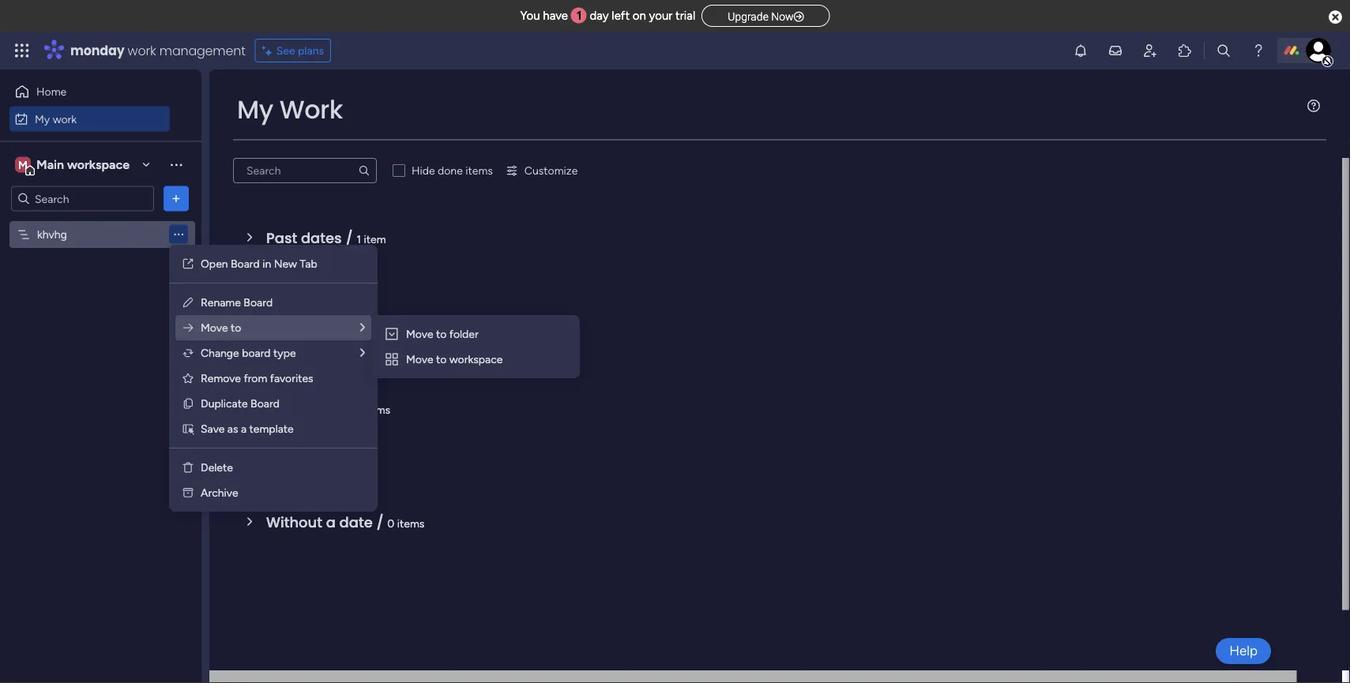 Task type: locate. For each thing, give the bounding box(es) containing it.
date
[[339, 512, 373, 533]]

search image
[[358, 164, 371, 177]]

0 left list arrow image
[[351, 346, 358, 360]]

1 horizontal spatial 1
[[577, 9, 582, 23]]

to down rename board
[[231, 321, 241, 335]]

0 right date
[[388, 517, 395, 530]]

remove from favorites image
[[182, 372, 194, 385]]

0 for next week /
[[353, 403, 360, 416]]

board right rename
[[244, 296, 273, 309]]

save
[[201, 422, 225, 436]]

2 vertical spatial 0
[[388, 517, 395, 530]]

work inside button
[[53, 112, 77, 126]]

my down 'home'
[[35, 112, 50, 126]]

a left date
[[326, 512, 336, 533]]

duplicate board image
[[182, 398, 194, 410]]

my for my work
[[35, 112, 50, 126]]

2 vertical spatial board
[[251, 397, 280, 411]]

upgrade now
[[728, 10, 794, 23]]

to down move to folder
[[436, 353, 447, 366]]

my inside button
[[35, 112, 50, 126]]

1 vertical spatial board
[[244, 296, 273, 309]]

/ left list arrow image
[[339, 342, 347, 362]]

0 inside without a date / 0 items
[[388, 517, 395, 530]]

a right as
[[241, 422, 247, 436]]

items right date
[[397, 517, 425, 530]]

today /
[[266, 285, 326, 305]]

now
[[772, 10, 794, 23]]

1 horizontal spatial a
[[326, 512, 336, 533]]

apps image
[[1177, 43, 1193, 58]]

dapulse close image
[[1329, 9, 1343, 25]]

0 horizontal spatial 1
[[357, 232, 361, 246]]

work right 'monday' on the left top of page
[[128, 41, 156, 59]]

move to folder
[[406, 328, 479, 341]]

khvhg
[[37, 228, 67, 241]]

search everything image
[[1216, 43, 1232, 58]]

my for my work
[[237, 92, 273, 127]]

week for this
[[299, 342, 336, 362]]

open
[[201, 257, 228, 271]]

duplicate
[[201, 397, 248, 411]]

save as a template
[[201, 422, 294, 436]]

None search field
[[233, 158, 377, 183]]

Filter dashboard by text search field
[[233, 158, 377, 183]]

help image
[[1251, 43, 1267, 58]]

save as a template image
[[182, 423, 194, 435]]

items down list arrow icon
[[360, 346, 388, 360]]

today
[[266, 285, 311, 305]]

workspace down folder
[[449, 353, 503, 366]]

past
[[266, 228, 297, 248]]

main workspace
[[36, 157, 130, 172]]

/ for this week /
[[339, 342, 347, 362]]

trial
[[676, 9, 696, 23]]

week right next
[[301, 399, 339, 419]]

/ down this week / 0 items
[[342, 399, 350, 419]]

move up move to workspace
[[406, 328, 433, 341]]

new
[[274, 257, 297, 271]]

board up template
[[251, 397, 280, 411]]

my work
[[35, 112, 77, 126]]

items down list arrow image
[[363, 403, 390, 416]]

favorites
[[270, 372, 313, 385]]

left
[[612, 9, 630, 23]]

a
[[241, 422, 247, 436], [326, 512, 336, 533]]

/ for next week /
[[342, 399, 350, 419]]

0 vertical spatial board
[[231, 257, 260, 271]]

/
[[346, 228, 353, 248], [315, 285, 322, 305], [339, 342, 347, 362], [342, 399, 350, 419], [376, 512, 384, 533]]

inbox image
[[1108, 43, 1124, 58]]

0 horizontal spatial work
[[53, 112, 77, 126]]

to left folder
[[436, 328, 447, 341]]

to for move to folder
[[436, 328, 447, 341]]

gary orlando image
[[1306, 38, 1332, 63]]

type
[[273, 347, 296, 360]]

1 vertical spatial 0
[[353, 403, 360, 416]]

rename board
[[201, 296, 273, 309]]

1 horizontal spatial workspace
[[449, 353, 503, 366]]

0 down list arrow image
[[353, 403, 360, 416]]

work
[[128, 41, 156, 59], [53, 112, 77, 126]]

items
[[466, 164, 493, 177], [360, 346, 388, 360], [363, 403, 390, 416], [397, 517, 425, 530]]

0 horizontal spatial my
[[35, 112, 50, 126]]

to
[[231, 321, 241, 335], [436, 328, 447, 341], [436, 353, 447, 366]]

/ for past dates /
[[346, 228, 353, 248]]

1 left item
[[357, 232, 361, 246]]

1 vertical spatial work
[[53, 112, 77, 126]]

option
[[0, 220, 202, 224]]

folder
[[449, 328, 479, 341]]

day
[[590, 9, 609, 23]]

home
[[36, 85, 67, 98]]

workspace options image
[[168, 157, 184, 172]]

0 vertical spatial a
[[241, 422, 247, 436]]

0 inside next week / 0 items
[[353, 403, 360, 416]]

1 horizontal spatial my
[[237, 92, 273, 127]]

work down 'home'
[[53, 112, 77, 126]]

week right type
[[299, 342, 336, 362]]

invite members image
[[1143, 43, 1159, 58]]

/ left item
[[346, 228, 353, 248]]

workspace
[[67, 157, 130, 172], [449, 353, 503, 366]]

move to image
[[182, 322, 194, 334]]

home button
[[9, 79, 170, 104]]

1 vertical spatial 1
[[357, 232, 361, 246]]

1
[[577, 9, 582, 23], [357, 232, 361, 246]]

1 left day
[[577, 9, 582, 23]]

0 vertical spatial work
[[128, 41, 156, 59]]

my left work
[[237, 92, 273, 127]]

list arrow image
[[360, 347, 365, 359]]

0 vertical spatial week
[[299, 342, 336, 362]]

0 vertical spatial workspace
[[67, 157, 130, 172]]

/ right today on the top left
[[315, 285, 322, 305]]

duplicate board
[[201, 397, 280, 411]]

Search in workspace field
[[33, 190, 132, 208]]

workspace up "search in workspace" field
[[67, 157, 130, 172]]

move up the change
[[201, 321, 228, 335]]

move
[[201, 321, 228, 335], [406, 328, 433, 341], [406, 353, 433, 366]]

0 inside this week / 0 items
[[351, 346, 358, 360]]

1 horizontal spatial work
[[128, 41, 156, 59]]

board
[[231, 257, 260, 271], [244, 296, 273, 309], [251, 397, 280, 411]]

on
[[633, 9, 646, 23]]

1 vertical spatial week
[[301, 399, 339, 419]]

khvhg list box
[[0, 218, 202, 462]]

1 vertical spatial a
[[326, 512, 336, 533]]

board
[[242, 347, 271, 360]]

0 vertical spatial 0
[[351, 346, 358, 360]]

help
[[1230, 643, 1258, 659]]

move down move to folder
[[406, 353, 433, 366]]

past dates / 1 item
[[266, 228, 386, 248]]

plans
[[298, 44, 324, 57]]

move to
[[201, 321, 241, 335]]

board for rename
[[244, 296, 273, 309]]

0 for this week /
[[351, 346, 358, 360]]

this
[[266, 342, 295, 362]]

board left in
[[231, 257, 260, 271]]

0
[[351, 346, 358, 360], [353, 403, 360, 416], [388, 517, 395, 530]]

to for move to workspace
[[436, 353, 447, 366]]

week for next
[[301, 399, 339, 419]]

my
[[237, 92, 273, 127], [35, 112, 50, 126]]

next
[[266, 399, 298, 419]]

board for open
[[231, 257, 260, 271]]

customize
[[525, 164, 578, 177]]

week
[[299, 342, 336, 362], [301, 399, 339, 419]]



Task type: vqa. For each thing, say whether or not it's contained in the screenshot.
Board related to Duplicate
yes



Task type: describe. For each thing, give the bounding box(es) containing it.
without
[[266, 512, 322, 533]]

rename
[[201, 296, 241, 309]]

change board type image
[[182, 347, 194, 360]]

move to workspace
[[406, 353, 503, 366]]

see plans
[[276, 44, 324, 57]]

items inside next week / 0 items
[[363, 403, 390, 416]]

remove
[[201, 372, 241, 385]]

notifications image
[[1073, 43, 1089, 58]]

items inside without a date / 0 items
[[397, 517, 425, 530]]

as
[[227, 422, 238, 436]]

help button
[[1216, 639, 1272, 665]]

/ right date
[[376, 512, 384, 533]]

change
[[201, 347, 239, 360]]

move for move to folder
[[406, 328, 433, 341]]

upgrade now link
[[702, 5, 830, 27]]

items right done
[[466, 164, 493, 177]]

board for duplicate
[[251, 397, 280, 411]]

workspace image
[[15, 156, 31, 173]]

from
[[244, 372, 267, 385]]

next week / 0 items
[[266, 399, 390, 419]]

work for my
[[53, 112, 77, 126]]

done
[[438, 164, 463, 177]]

item
[[364, 232, 386, 246]]

delete image
[[182, 462, 194, 474]]

remove from favorites
[[201, 372, 313, 385]]

upgrade
[[728, 10, 769, 23]]

change board type
[[201, 347, 296, 360]]

archive image
[[182, 487, 194, 499]]

menu image
[[1308, 100, 1321, 112]]

template
[[249, 422, 294, 436]]

0 horizontal spatial workspace
[[67, 157, 130, 172]]

delete
[[201, 461, 233, 475]]

monday work management
[[70, 41, 246, 59]]

you
[[520, 9, 540, 23]]

to for move to
[[231, 321, 241, 335]]

dapulse rightstroke image
[[794, 11, 804, 23]]

tab
[[300, 257, 317, 271]]

main
[[36, 157, 64, 172]]

your
[[649, 9, 673, 23]]

options image
[[168, 191, 184, 207]]

list arrow image
[[360, 322, 365, 333]]

work
[[279, 92, 343, 127]]

hide
[[412, 164, 435, 177]]

select product image
[[14, 43, 30, 58]]

without a date / 0 items
[[266, 512, 425, 533]]

my work button
[[9, 106, 170, 132]]

1 inside past dates / 1 item
[[357, 232, 361, 246]]

you have 1 day left on your trial
[[520, 9, 696, 23]]

in
[[263, 257, 271, 271]]

dates
[[301, 228, 342, 248]]

items inside this week / 0 items
[[360, 346, 388, 360]]

my work
[[237, 92, 343, 127]]

this week / 0 items
[[266, 342, 388, 362]]

0 horizontal spatial a
[[241, 422, 247, 436]]

m
[[18, 158, 28, 171]]

open board in new tab
[[201, 257, 317, 271]]

work for monday
[[128, 41, 156, 59]]

move for move to workspace
[[406, 353, 433, 366]]

see
[[276, 44, 295, 57]]

archive
[[201, 486, 238, 500]]

customize button
[[499, 158, 584, 183]]

monday
[[70, 41, 125, 59]]

rename board image
[[182, 296, 194, 309]]

see plans button
[[255, 39, 331, 62]]

have
[[543, 9, 568, 23]]

workspace selection element
[[15, 155, 132, 176]]

move for move to
[[201, 321, 228, 335]]

open board in new tab image
[[182, 258, 194, 270]]

management
[[159, 41, 246, 59]]

hide done items
[[412, 164, 493, 177]]

1 vertical spatial workspace
[[449, 353, 503, 366]]

0 vertical spatial 1
[[577, 9, 582, 23]]



